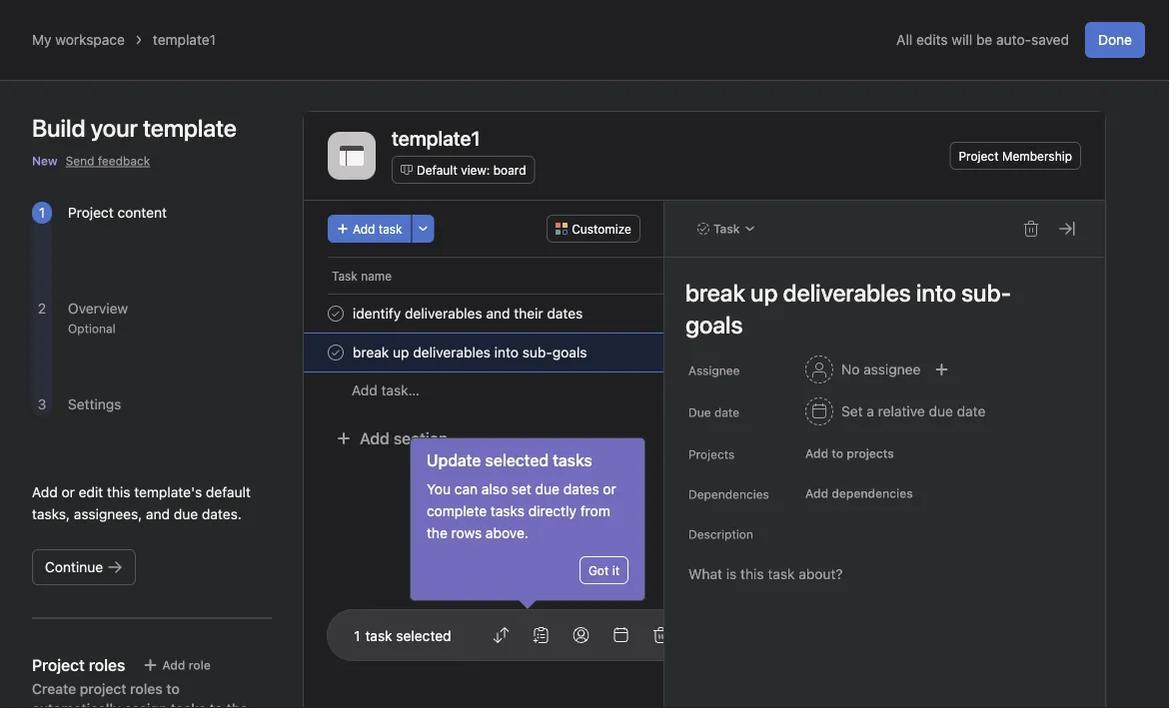 Task type: describe. For each thing, give the bounding box(es) containing it.
2 vertical spatial to
[[210, 701, 223, 708]]

settings button
[[68, 396, 121, 413]]

task for 1
[[365, 627, 392, 644]]

set a relative due date
[[841, 403, 985, 420]]

done
[[1098, 31, 1132, 48]]

create project roles to automatically assign tasks to th
[[32, 681, 248, 708]]

automatically
[[32, 701, 121, 708]]

roles
[[130, 681, 163, 697]]

build your template
[[32, 114, 237, 142]]

customize
[[572, 222, 631, 236]]

dates
[[563, 481, 599, 498]]

done button
[[1085, 22, 1145, 58]]

add dependencies
[[805, 487, 913, 501]]

add section button
[[328, 421, 456, 457]]

1 for 1 2 3
[[39, 204, 45, 221]]

rows
[[451, 525, 482, 542]]

content
[[117, 204, 167, 221]]

assignee
[[863, 361, 920, 378]]

due
[[688, 406, 711, 420]]

got it
[[588, 564, 619, 578]]

and
[[146, 506, 170, 523]]

move tasks between sections image
[[493, 627, 509, 643]]

tasks inside create project roles to automatically assign tasks to th
[[171, 701, 206, 708]]

0 vertical spatial tasks
[[553, 451, 592, 470]]

overview button
[[68, 300, 128, 317]]

identify deliverables and their dates text field
[[349, 304, 589, 324]]

add for add to projects
[[805, 447, 828, 461]]

default view: board button
[[392, 156, 535, 184]]

dependencies
[[688, 488, 769, 502]]

template image
[[340, 144, 364, 168]]

1 2 3
[[38, 204, 46, 413]]

no assignee
[[841, 361, 920, 378]]

project membership button
[[950, 142, 1081, 170]]

0 horizontal spatial template1
[[153, 31, 216, 48]]

add task
[[353, 222, 402, 236]]

tasks,
[[32, 506, 70, 523]]

date inside dropdown button
[[957, 403, 985, 420]]

no
[[841, 361, 860, 378]]

due inside add or edit this template's default tasks, assignees, and due dates.
[[174, 506, 198, 523]]

project membership
[[959, 149, 1072, 163]]

1 for 1 task selected
[[353, 627, 361, 644]]

projects
[[847, 447, 894, 461]]

dates.
[[202, 506, 242, 523]]

add for add task…
[[352, 382, 377, 399]]

it
[[612, 564, 619, 578]]

add task button
[[328, 215, 411, 243]]

got
[[588, 564, 609, 578]]

saved
[[1031, 31, 1069, 48]]

project
[[80, 681, 126, 697]]

section
[[394, 429, 448, 448]]

task button
[[688, 215, 765, 243]]

continue button
[[32, 550, 136, 586]]

set
[[511, 481, 531, 498]]

your template
[[91, 114, 237, 142]]

set a relative due date button
[[796, 394, 994, 430]]

2
[[38, 300, 46, 317]]

this
[[107, 484, 130, 501]]

add dependencies button
[[796, 480, 922, 508]]

set
[[841, 403, 863, 420]]

task…
[[381, 382, 419, 399]]

relative
[[878, 403, 925, 420]]

1 horizontal spatial template1
[[392, 126, 480, 149]]

projects
[[688, 448, 735, 462]]

my workspace link
[[32, 31, 125, 48]]

identify deliverables and their dates cell
[[304, 294, 729, 334]]

all
[[896, 31, 912, 48]]

add for add role
[[162, 658, 185, 672]]

will
[[952, 31, 972, 48]]

due inside you can also set due dates or complete tasks directly from the rows above.
[[535, 481, 560, 498]]

0 horizontal spatial date
[[714, 406, 739, 420]]

create
[[32, 681, 76, 697]]

edits
[[916, 31, 948, 48]]

due date
[[688, 406, 739, 420]]

add to projects
[[805, 447, 894, 461]]

add section
[[360, 429, 448, 448]]

overview
[[68, 300, 128, 317]]

add or edit this template's default tasks, assignees, and due dates.
[[32, 484, 251, 523]]

continue
[[45, 559, 103, 576]]



Task type: vqa. For each thing, say whether or not it's contained in the screenshot.
NEW SEND FEEDBACK
yes



Task type: locate. For each thing, give the bounding box(es) containing it.
no assignee button
[[796, 352, 929, 388]]

1 vertical spatial task
[[332, 269, 357, 283]]

template1 up your template
[[153, 31, 216, 48]]

add inside add to projects button
[[805, 447, 828, 461]]

0 vertical spatial 1
[[39, 204, 45, 221]]

1 vertical spatial 1
[[353, 627, 361, 644]]

add inside row
[[352, 382, 377, 399]]

add inside 'add section' button
[[360, 429, 389, 448]]

1 horizontal spatial date
[[957, 403, 985, 420]]

or inside you can also set due dates or complete tasks directly from the rows above.
[[603, 481, 616, 498]]

assignee
[[688, 364, 740, 378]]

settings
[[68, 396, 121, 413]]

1 horizontal spatial or
[[603, 481, 616, 498]]

0 horizontal spatial due
[[174, 506, 198, 523]]

be
[[976, 31, 992, 48]]

0 vertical spatial task
[[713, 222, 740, 236]]

1 horizontal spatial tasks
[[491, 503, 525, 520]]

or
[[603, 481, 616, 498], [62, 484, 75, 501]]

can
[[454, 481, 478, 498]]

2 vertical spatial tasks
[[171, 701, 206, 708]]

build
[[32, 114, 85, 142]]

you can also set due dates or complete tasks directly from the rows above.
[[427, 481, 616, 542]]

task inside add task button
[[379, 222, 402, 236]]

my
[[32, 31, 51, 48]]

0 vertical spatial selected
[[485, 451, 549, 470]]

board
[[493, 163, 526, 177]]

add inside add dependencies button
[[805, 487, 828, 501]]

add left task… at bottom left
[[352, 382, 377, 399]]

dependencies
[[832, 487, 913, 501]]

1 horizontal spatial due
[[535, 481, 560, 498]]

all edits will be auto-saved
[[896, 31, 1069, 48]]

from
[[580, 503, 610, 520]]

edit
[[79, 484, 103, 501]]

add for add task
[[353, 222, 375, 236]]

send feedback link
[[66, 152, 150, 170]]

selected inside "tooltip"
[[485, 451, 549, 470]]

0 vertical spatial to
[[832, 447, 843, 461]]

add inside button
[[162, 658, 185, 672]]

overview optional
[[68, 300, 128, 336]]

add role
[[162, 658, 211, 672]]

1 vertical spatial task
[[365, 627, 392, 644]]

add task… row
[[304, 372, 1079, 409]]

feedback
[[98, 154, 150, 168]]

optional
[[68, 322, 116, 336]]

due inside dropdown button
[[929, 403, 953, 420]]

a
[[867, 403, 874, 420]]

default
[[417, 163, 457, 177]]

add for add dependencies
[[805, 487, 828, 501]]

add for add section
[[360, 429, 389, 448]]

project left membership
[[959, 149, 999, 163]]

project content
[[68, 204, 167, 221]]

2 horizontal spatial to
[[832, 447, 843, 461]]

the
[[427, 525, 448, 542]]

add left role
[[162, 658, 185, 672]]

project roles
[[32, 656, 125, 675]]

task for add
[[379, 222, 402, 236]]

my workspace
[[32, 31, 125, 48]]

2 horizontal spatial due
[[929, 403, 953, 420]]

set due date image
[[613, 627, 629, 643]]

project inside button
[[959, 149, 999, 163]]

1 vertical spatial to
[[166, 681, 180, 697]]

Template Name text field
[[676, 270, 1081, 348]]

1 vertical spatial template1
[[392, 126, 480, 149]]

new
[[32, 154, 58, 168]]

membership
[[1002, 149, 1072, 163]]

project for project content
[[68, 204, 114, 221]]

you
[[427, 481, 451, 498]]

or left edit
[[62, 484, 75, 501]]

add down add to projects at bottom right
[[805, 487, 828, 501]]

template's
[[134, 484, 202, 501]]

0 horizontal spatial to
[[166, 681, 180, 697]]

got it button
[[579, 557, 628, 585]]

directly
[[528, 503, 576, 520]]

default
[[206, 484, 251, 501]]

0 vertical spatial due
[[929, 403, 953, 420]]

due up directly
[[535, 481, 560, 498]]

task
[[379, 222, 402, 236], [365, 627, 392, 644]]

edit project or section image
[[533, 627, 549, 643]]

task for task name
[[332, 269, 357, 283]]

task name
[[332, 269, 392, 283]]

add left section
[[360, 429, 389, 448]]

template1
[[153, 31, 216, 48], [392, 126, 480, 149]]

3
[[38, 396, 46, 413]]

new send feedback
[[32, 154, 150, 168]]

or inside add or edit this template's default tasks, assignees, and due dates.
[[62, 484, 75, 501]]

project content button
[[68, 204, 167, 221]]

date right relative
[[957, 403, 985, 420]]

delete task from template image
[[1023, 221, 1039, 237]]

role
[[189, 658, 211, 672]]

add inside add task button
[[353, 222, 375, 236]]

tasks up above.
[[491, 503, 525, 520]]

add inside add or edit this template's default tasks, assignees, and due dates.
[[32, 484, 58, 501]]

update
[[427, 451, 481, 470]]

assign these tasks image
[[573, 627, 589, 643]]

update selected tasks tooltip
[[411, 439, 644, 606]]

template1 up "default"
[[392, 126, 480, 149]]

0 horizontal spatial tasks
[[171, 701, 206, 708]]

selected up 'set'
[[485, 451, 549, 470]]

add role button
[[133, 651, 220, 679]]

tasks down the add role
[[171, 701, 206, 708]]

or up from
[[603, 481, 616, 498]]

add left projects
[[805, 447, 828, 461]]

0 horizontal spatial task
[[332, 269, 357, 283]]

break up deliverables into sub-goals text field
[[349, 343, 593, 363]]

1 vertical spatial selected
[[396, 627, 451, 644]]

due right the and
[[174, 506, 198, 523]]

above.
[[486, 525, 528, 542]]

0 vertical spatial template1
[[153, 31, 216, 48]]

selected
[[485, 451, 549, 470], [396, 627, 451, 644]]

tasks
[[553, 451, 592, 470], [491, 503, 525, 520], [171, 701, 206, 708]]

0 horizontal spatial project
[[68, 204, 114, 221]]

add task…
[[352, 382, 419, 399]]

0 vertical spatial project
[[959, 149, 999, 163]]

0 vertical spatial task
[[379, 222, 402, 236]]

1
[[39, 204, 45, 221], [353, 627, 361, 644]]

close side pane image
[[1059, 221, 1075, 237]]

task for task
[[713, 222, 740, 236]]

2 vertical spatial due
[[174, 506, 198, 523]]

assign
[[124, 701, 167, 708]]

due
[[929, 403, 953, 420], [535, 481, 560, 498], [174, 506, 198, 523]]

name
[[361, 269, 392, 283]]

0 horizontal spatial selected
[[396, 627, 451, 644]]

description
[[688, 528, 753, 542]]

add up task name
[[353, 222, 375, 236]]

1 vertical spatial tasks
[[491, 503, 525, 520]]

0 horizontal spatial or
[[62, 484, 75, 501]]

1 vertical spatial due
[[535, 481, 560, 498]]

assignees,
[[74, 506, 142, 523]]

add to projects button
[[796, 440, 903, 468]]

add up tasks,
[[32, 484, 58, 501]]

add for add or edit this template's default tasks, assignees, and due dates.
[[32, 484, 58, 501]]

1 horizontal spatial task
[[713, 222, 740, 236]]

to inside button
[[832, 447, 843, 461]]

project for project membership
[[959, 149, 999, 163]]

to down role
[[210, 701, 223, 708]]

update selected tasks
[[427, 451, 592, 470]]

1 horizontal spatial project
[[959, 149, 999, 163]]

selected left move tasks between sections image
[[396, 627, 451, 644]]

customize button
[[547, 215, 640, 243]]

2 horizontal spatial tasks
[[553, 451, 592, 470]]

also
[[481, 481, 508, 498]]

to down the add role button
[[166, 681, 180, 697]]

due right relative
[[929, 403, 953, 420]]

date right due
[[714, 406, 739, 420]]

task inside button
[[713, 222, 740, 236]]

0 horizontal spatial 1
[[39, 204, 45, 221]]

1 horizontal spatial to
[[210, 701, 223, 708]]

break up deliverables into sub-goals cell
[[304, 333, 729, 373]]

tasks inside you can also set due dates or complete tasks directly from the rows above.
[[491, 503, 525, 520]]

1 task selected
[[353, 627, 451, 644]]

add
[[353, 222, 375, 236], [352, 382, 377, 399], [360, 429, 389, 448], [805, 447, 828, 461], [32, 484, 58, 501], [805, 487, 828, 501], [162, 658, 185, 672]]

1 horizontal spatial 1
[[353, 627, 361, 644]]

tasks up dates
[[553, 451, 592, 470]]

project left the content
[[68, 204, 114, 221]]

more actions image
[[417, 223, 429, 235]]

workspace
[[55, 31, 125, 48]]

view:
[[461, 163, 490, 177]]

to left projects
[[832, 447, 843, 461]]

delete tasks image
[[653, 627, 669, 643]]

1 horizontal spatial selected
[[485, 451, 549, 470]]

1 vertical spatial project
[[68, 204, 114, 221]]

complete
[[427, 503, 487, 520]]

1 inside 1 2 3
[[39, 204, 45, 221]]



